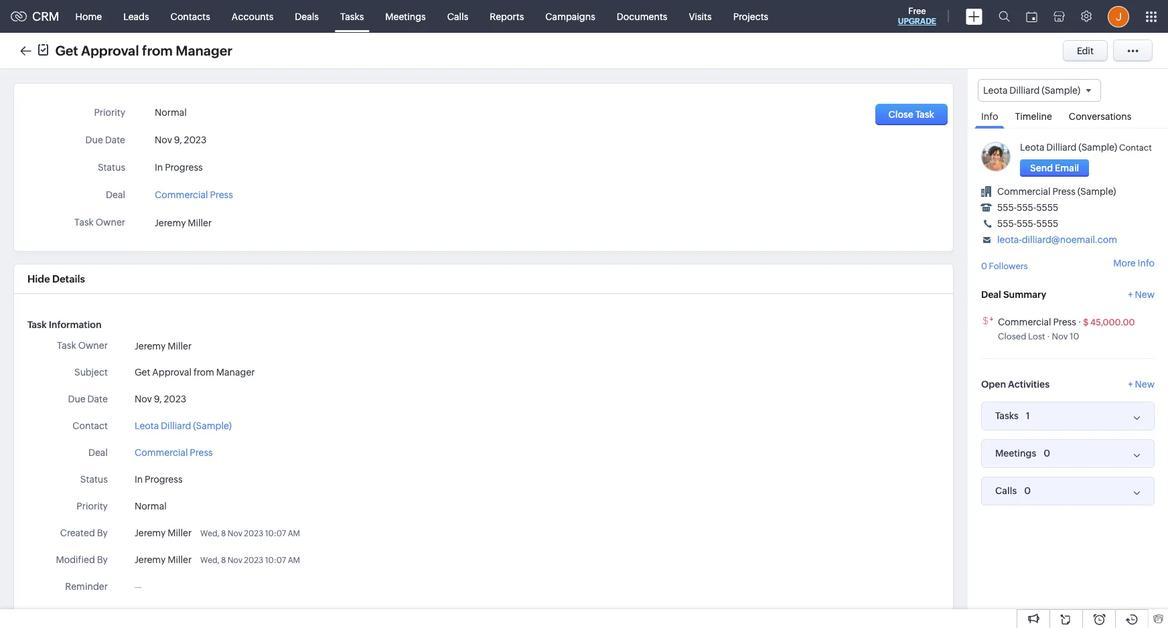 Task type: vqa. For each thing, say whether or not it's contained in the screenshot.


Task type: locate. For each thing, give the bounding box(es) containing it.
deals link
[[284, 0, 329, 32]]

am for created by
[[288, 529, 300, 539]]

hide details
[[27, 273, 85, 285]]

5555
[[1036, 202, 1058, 213], [1036, 218, 1058, 229]]

wed, for created by
[[200, 529, 219, 539]]

jeremy
[[155, 218, 186, 229], [135, 341, 166, 352], [135, 528, 166, 539], [135, 555, 166, 565]]

by right modified
[[97, 555, 108, 565]]

0 vertical spatial ·
[[1078, 317, 1081, 327]]

status
[[98, 162, 125, 173], [80, 474, 108, 485]]

by right created
[[97, 528, 108, 539]]

1 horizontal spatial dilliard
[[1010, 85, 1040, 96]]

leota dilliard (sample) inside field
[[983, 85, 1080, 96]]

commercial for the bottommost "commercial press" 'link'
[[135, 447, 188, 458]]

555-555-5555
[[997, 202, 1058, 213], [997, 218, 1058, 229]]

1 vertical spatial dilliard
[[1046, 142, 1077, 153]]

miller
[[188, 218, 212, 229], [168, 341, 192, 352], [168, 528, 192, 539], [168, 555, 192, 565]]

contact down the conversations
[[1119, 143, 1152, 153]]

commercial press link
[[155, 186, 233, 200], [998, 317, 1076, 327], [135, 446, 213, 460]]

8
[[221, 529, 226, 539], [221, 556, 226, 565]]

2 wed, from the top
[[200, 556, 219, 565]]

create menu element
[[958, 0, 991, 32]]

0 vertical spatial info
[[981, 111, 998, 122]]

home
[[75, 11, 102, 22]]

0 horizontal spatial tasks
[[340, 11, 364, 22]]

home link
[[65, 0, 113, 32]]

0 vertical spatial contact
[[1119, 143, 1152, 153]]

wed,
[[200, 529, 219, 539], [200, 556, 219, 565]]

None button
[[1020, 160, 1089, 177]]

1 vertical spatial 0
[[1044, 448, 1050, 459]]

0 vertical spatial 8
[[221, 529, 226, 539]]

conversations
[[1069, 111, 1132, 122]]

0 vertical spatial priority
[[94, 107, 125, 118]]

commercial
[[997, 186, 1051, 197], [155, 190, 208, 200], [998, 317, 1051, 327], [135, 447, 188, 458]]

555-
[[997, 202, 1017, 213], [1017, 202, 1036, 213], [997, 218, 1017, 229], [1017, 218, 1036, 229]]

45,000.00
[[1090, 317, 1135, 327]]

0 vertical spatial owner
[[96, 217, 125, 228]]

info right more
[[1138, 258, 1155, 269]]

0 horizontal spatial from
[[142, 43, 173, 58]]

0 vertical spatial wed,
[[200, 529, 219, 539]]

press for the bottommost "commercial press" 'link'
[[190, 447, 213, 458]]

0 vertical spatial leota
[[983, 85, 1008, 96]]

get down crm
[[55, 43, 78, 58]]

task up "details"
[[74, 217, 94, 228]]

+
[[1128, 289, 1133, 300], [1128, 379, 1133, 390]]

by
[[97, 528, 108, 539], [97, 555, 108, 565]]

reports
[[490, 11, 524, 22]]

1 vertical spatial new
[[1135, 379, 1155, 390]]

1 vertical spatial +
[[1128, 379, 1133, 390]]

due
[[85, 135, 103, 145], [68, 394, 86, 405]]

task owner up "details"
[[74, 217, 125, 228]]

2 horizontal spatial dilliard
[[1046, 142, 1077, 153]]

1 vertical spatial 9,
[[154, 394, 162, 405]]

1 vertical spatial in progress
[[135, 474, 183, 485]]

0 vertical spatial am
[[288, 529, 300, 539]]

2 horizontal spatial 0
[[1044, 448, 1050, 459]]

deal for topmost "commercial press" 'link'
[[106, 190, 125, 200]]

1 vertical spatial info
[[1138, 258, 1155, 269]]

task owner down information
[[57, 340, 108, 351]]

approval
[[81, 43, 139, 58], [152, 367, 192, 378]]

2 vertical spatial deal
[[88, 447, 108, 458]]

from
[[142, 43, 173, 58], [194, 367, 214, 378]]

(sample) inside field
[[1042, 85, 1080, 96]]

10
[[1070, 331, 1079, 341]]

information
[[49, 319, 101, 330]]

1 10:07 from the top
[[265, 529, 286, 539]]

commercial press (sample) link
[[997, 186, 1116, 197]]

2 5555 from the top
[[1036, 218, 1058, 229]]

tasks right the deals link
[[340, 11, 364, 22]]

1 am from the top
[[288, 529, 300, 539]]

contacts
[[171, 11, 210, 22]]

progress
[[165, 162, 203, 173], [145, 474, 183, 485]]

1 vertical spatial leota
[[1020, 142, 1044, 153]]

info left timeline
[[981, 111, 998, 122]]

task
[[915, 109, 934, 120], [74, 217, 94, 228], [27, 319, 47, 330], [57, 340, 76, 351]]

wed, 8 nov 2023 10:07 am for created by
[[200, 529, 300, 539]]

0 vertical spatial status
[[98, 162, 125, 173]]

1 wed, from the top
[[200, 529, 219, 539]]

get approval from manager
[[55, 43, 233, 58], [135, 367, 255, 378]]

1 vertical spatial tasks
[[995, 411, 1019, 421]]

am
[[288, 529, 300, 539], [288, 556, 300, 565]]

meetings left 'calls' link
[[385, 11, 426, 22]]

1 vertical spatial approval
[[152, 367, 192, 378]]

deal
[[106, 190, 125, 200], [981, 289, 1001, 300], [88, 447, 108, 458]]

1 8 from the top
[[221, 529, 226, 539]]

0 horizontal spatial 9,
[[154, 394, 162, 405]]

1 vertical spatial contact
[[73, 421, 108, 431]]

crm link
[[11, 9, 59, 23]]

dilliard
[[1010, 85, 1040, 96], [1046, 142, 1077, 153], [161, 421, 191, 431]]

0 vertical spatial meetings
[[385, 11, 426, 22]]

1 horizontal spatial contact
[[1119, 143, 1152, 153]]

info
[[981, 111, 998, 122], [1138, 258, 1155, 269]]

2 vertical spatial dilliard
[[161, 421, 191, 431]]

2 8 from the top
[[221, 556, 226, 565]]

2 vertical spatial leota
[[135, 421, 159, 431]]

2 + new from the top
[[1128, 379, 1155, 390]]

1 vertical spatial commercial press
[[135, 447, 213, 458]]

0 horizontal spatial meetings
[[385, 11, 426, 22]]

press
[[1053, 186, 1076, 197], [210, 190, 233, 200], [1053, 317, 1076, 327], [190, 447, 213, 458]]

10:07 for modified by
[[265, 556, 286, 565]]

contact down subject
[[73, 421, 108, 431]]

0 for meetings
[[1044, 448, 1050, 459]]

0 horizontal spatial approval
[[81, 43, 139, 58]]

manager
[[176, 43, 233, 58], [216, 367, 255, 378]]

1 vertical spatial meetings
[[995, 448, 1036, 459]]

meetings down 1
[[995, 448, 1036, 459]]

leota dilliard (sample) link
[[1020, 142, 1117, 153], [135, 419, 232, 433]]

5555 down commercial press (sample)
[[1036, 202, 1058, 213]]

nov 9, 2023
[[155, 135, 206, 145], [135, 394, 186, 405]]

in
[[155, 162, 163, 173], [135, 474, 143, 485]]

2 wed, 8 nov 2023 10:07 am from the top
[[200, 556, 300, 565]]

0 horizontal spatial dilliard
[[161, 421, 191, 431]]

upgrade
[[898, 17, 936, 26]]

0 horizontal spatial leota
[[135, 421, 159, 431]]

meetings link
[[375, 0, 437, 32]]

calendar image
[[1026, 11, 1038, 22]]

profile image
[[1108, 6, 1129, 27]]

contact
[[1119, 143, 1152, 153], [73, 421, 108, 431]]

task information
[[27, 319, 101, 330]]

0 vertical spatial leota dilliard (sample) link
[[1020, 142, 1117, 153]]

leota
[[983, 85, 1008, 96], [1020, 142, 1044, 153], [135, 421, 159, 431]]

meetings
[[385, 11, 426, 22], [995, 448, 1036, 459]]

1 horizontal spatial in
[[155, 162, 163, 173]]

1 vertical spatial deal
[[981, 289, 1001, 300]]

0 vertical spatial leota dilliard (sample)
[[983, 85, 1080, 96]]

close task link
[[875, 104, 948, 125]]

calls
[[447, 11, 468, 22], [995, 486, 1017, 496]]

0 vertical spatial wed, 8 nov 2023 10:07 am
[[200, 529, 300, 539]]

owner
[[96, 217, 125, 228], [78, 340, 108, 351]]

by for modified by
[[97, 555, 108, 565]]

2 am from the top
[[288, 556, 300, 565]]

close
[[889, 109, 914, 120]]

555-555-5555 down commercial press (sample)
[[997, 202, 1058, 213]]

0 horizontal spatial get
[[55, 43, 78, 58]]

normal
[[155, 107, 187, 118], [135, 501, 167, 512]]

0 vertical spatial 555-555-5555
[[997, 202, 1058, 213]]

new
[[1135, 289, 1155, 300], [1135, 379, 1155, 390]]

1 vertical spatial due date
[[68, 394, 108, 405]]

+ new
[[1128, 289, 1155, 300], [1128, 379, 1155, 390]]

2 10:07 from the top
[[265, 556, 286, 565]]

1 vertical spatial manager
[[216, 367, 255, 378]]

0 vertical spatial progress
[[165, 162, 203, 173]]

· left $
[[1078, 317, 1081, 327]]

leota-dilliard@noemail.com
[[997, 235, 1117, 245]]

1 vertical spatial am
[[288, 556, 300, 565]]

1 wed, 8 nov 2023 10:07 am from the top
[[200, 529, 300, 539]]

0 vertical spatial in progress
[[155, 162, 203, 173]]

task down task information
[[57, 340, 76, 351]]

8 for created by
[[221, 529, 226, 539]]

commercial inside commercial press · $ 45,000.00 closed lost · nov 10
[[998, 317, 1051, 327]]

·
[[1078, 317, 1081, 327], [1047, 331, 1050, 341]]

1 vertical spatial commercial press link
[[998, 317, 1076, 327]]

1 horizontal spatial 9,
[[174, 135, 182, 145]]

555-555-5555 up leota-
[[997, 218, 1058, 229]]

0 horizontal spatial calls
[[447, 11, 468, 22]]

1 horizontal spatial leota
[[983, 85, 1008, 96]]

0 horizontal spatial info
[[981, 111, 998, 122]]

0 horizontal spatial 0
[[981, 261, 987, 271]]

0 vertical spatial get
[[55, 43, 78, 58]]

1 vertical spatial wed,
[[200, 556, 219, 565]]

1 horizontal spatial approval
[[152, 367, 192, 378]]

0 horizontal spatial ·
[[1047, 331, 1050, 341]]

commercial press
[[155, 190, 233, 200], [135, 447, 213, 458]]

1 vertical spatial 8
[[221, 556, 226, 565]]

9,
[[174, 135, 182, 145], [154, 394, 162, 405]]

0 vertical spatial new
[[1135, 289, 1155, 300]]

more info
[[1113, 258, 1155, 269]]

+ down more info
[[1128, 289, 1133, 300]]

1 horizontal spatial leota dilliard (sample) link
[[1020, 142, 1117, 153]]

created by
[[60, 528, 108, 539]]

· right lost
[[1047, 331, 1050, 341]]

followers
[[989, 261, 1028, 271]]

task left information
[[27, 319, 47, 330]]

tasks left 1
[[995, 411, 1019, 421]]

get
[[55, 43, 78, 58], [135, 367, 150, 378]]

nov
[[155, 135, 172, 145], [1052, 331, 1068, 341], [135, 394, 152, 405], [228, 529, 242, 539], [228, 556, 242, 565]]

1 by from the top
[[97, 528, 108, 539]]

5555 up leota-dilliard@noemail.com on the right top of the page
[[1036, 218, 1058, 229]]

0 horizontal spatial leota dilliard (sample)
[[135, 421, 232, 431]]

0 vertical spatial dilliard
[[1010, 85, 1040, 96]]

contacts link
[[160, 0, 221, 32]]

open
[[981, 379, 1006, 390]]

wed, 8 nov 2023 10:07 am
[[200, 529, 300, 539], [200, 556, 300, 565]]

10:07
[[265, 529, 286, 539], [265, 556, 286, 565]]

2 by from the top
[[97, 555, 108, 565]]

1 horizontal spatial calls
[[995, 486, 1017, 496]]

2 vertical spatial 0
[[1024, 485, 1031, 496]]

due date
[[85, 135, 125, 145], [68, 394, 108, 405]]

10:07 for created by
[[265, 529, 286, 539]]

visits link
[[678, 0, 722, 32]]

1 vertical spatial leota dilliard (sample) link
[[135, 419, 232, 433]]

1 vertical spatial wed, 8 nov 2023 10:07 am
[[200, 556, 300, 565]]

0 vertical spatial deal
[[106, 190, 125, 200]]

deal summary
[[981, 289, 1046, 300]]

0 for calls
[[1024, 485, 1031, 496]]

8 for modified by
[[221, 556, 226, 565]]

0
[[981, 261, 987, 271], [1044, 448, 1050, 459], [1024, 485, 1031, 496]]

1 vertical spatial by
[[97, 555, 108, 565]]

0 vertical spatial commercial press
[[155, 190, 233, 200]]

+ down 45,000.00
[[1128, 379, 1133, 390]]

get right subject
[[135, 367, 150, 378]]

1 + from the top
[[1128, 289, 1133, 300]]

campaigns link
[[535, 0, 606, 32]]

projects
[[733, 11, 768, 22]]



Task type: describe. For each thing, give the bounding box(es) containing it.
1 vertical spatial get
[[135, 367, 150, 378]]

1 horizontal spatial ·
[[1078, 317, 1081, 327]]

more
[[1113, 258, 1136, 269]]

wed, 8 nov 2023 10:07 am for modified by
[[200, 556, 300, 565]]

0 vertical spatial in
[[155, 162, 163, 173]]

1 vertical spatial progress
[[145, 474, 183, 485]]

1 5555 from the top
[[1036, 202, 1058, 213]]

profile element
[[1100, 0, 1137, 32]]

0 followers
[[981, 261, 1028, 271]]

modified
[[56, 555, 95, 565]]

1 horizontal spatial meetings
[[995, 448, 1036, 459]]

1 + new from the top
[[1128, 289, 1155, 300]]

1 horizontal spatial tasks
[[995, 411, 1019, 421]]

accounts link
[[221, 0, 284, 32]]

timeline
[[1015, 111, 1052, 122]]

documents link
[[606, 0, 678, 32]]

more info link
[[1113, 258, 1155, 269]]

free
[[908, 6, 926, 16]]

0 vertical spatial task owner
[[74, 217, 125, 228]]

by for created by
[[97, 528, 108, 539]]

1 vertical spatial date
[[87, 394, 108, 405]]

Leota Dilliard (Sample) field
[[978, 79, 1101, 102]]

press for topmost "commercial press" 'link'
[[210, 190, 233, 200]]

open activities
[[981, 379, 1050, 390]]

+ new link
[[1128, 289, 1155, 307]]

1 vertical spatial task owner
[[57, 340, 108, 351]]

dilliard inside field
[[1010, 85, 1040, 96]]

leads link
[[113, 0, 160, 32]]

create menu image
[[966, 8, 983, 24]]

2 vertical spatial commercial press link
[[135, 446, 213, 460]]

0 vertical spatial normal
[[155, 107, 187, 118]]

summary
[[1003, 289, 1046, 300]]

leota inside field
[[983, 85, 1008, 96]]

0 horizontal spatial contact
[[73, 421, 108, 431]]

0 vertical spatial due
[[85, 135, 103, 145]]

2 + from the top
[[1128, 379, 1133, 390]]

1 new from the top
[[1135, 289, 1155, 300]]

contact inside leota dilliard (sample) contact
[[1119, 143, 1152, 153]]

0 vertical spatial tasks
[[340, 11, 364, 22]]

1 vertical spatial priority
[[77, 501, 108, 512]]

edit
[[1077, 45, 1094, 56]]

task right close
[[915, 109, 934, 120]]

dilliard@noemail.com
[[1022, 235, 1117, 245]]

0 vertical spatial commercial press link
[[155, 186, 233, 200]]

1 555-555-5555 from the top
[[997, 202, 1058, 213]]

reminder
[[65, 581, 108, 592]]

activities
[[1008, 379, 1050, 390]]

documents
[[617, 11, 667, 22]]

repeat
[[77, 608, 108, 619]]

search element
[[991, 0, 1018, 33]]

0 vertical spatial manager
[[176, 43, 233, 58]]

am for modified by
[[288, 556, 300, 565]]

deals
[[295, 11, 319, 22]]

press for commercial press (sample) link
[[1053, 186, 1076, 197]]

crm
[[32, 9, 59, 23]]

commercial for topmost "commercial press" 'link'
[[155, 190, 208, 200]]

created
[[60, 528, 95, 539]]

1 vertical spatial status
[[80, 474, 108, 485]]

0 vertical spatial calls
[[447, 11, 468, 22]]

visits
[[689, 11, 712, 22]]

0 vertical spatial nov 9, 2023
[[155, 135, 206, 145]]

1
[[1026, 410, 1030, 421]]

details
[[52, 273, 85, 285]]

$
[[1083, 317, 1089, 327]]

info link
[[975, 102, 1005, 129]]

hide details link
[[27, 273, 85, 285]]

campaigns
[[545, 11, 595, 22]]

1 vertical spatial get approval from manager
[[135, 367, 255, 378]]

leota dilliard (sample) contact
[[1020, 142, 1152, 153]]

0 vertical spatial date
[[105, 135, 125, 145]]

edit button
[[1063, 40, 1108, 61]]

2 new from the top
[[1135, 379, 1155, 390]]

calls link
[[437, 0, 479, 32]]

deal for the bottommost "commercial press" 'link'
[[88, 447, 108, 458]]

timeline link
[[1008, 102, 1059, 128]]

free upgrade
[[898, 6, 936, 26]]

0 vertical spatial due date
[[85, 135, 125, 145]]

1 horizontal spatial from
[[194, 367, 214, 378]]

press inside commercial press · $ 45,000.00 closed lost · nov 10
[[1053, 317, 1076, 327]]

nov inside commercial press · $ 45,000.00 closed lost · nov 10
[[1052, 331, 1068, 341]]

tasks link
[[329, 0, 375, 32]]

modified by
[[56, 555, 108, 565]]

commercial for commercial press (sample) link
[[997, 186, 1051, 197]]

1 vertical spatial leota dilliard (sample)
[[135, 421, 232, 431]]

1 vertical spatial nov 9, 2023
[[135, 394, 186, 405]]

0 vertical spatial 0
[[981, 261, 987, 271]]

close task
[[889, 109, 934, 120]]

hide
[[27, 273, 50, 285]]

0 vertical spatial 9,
[[174, 135, 182, 145]]

1 horizontal spatial info
[[1138, 258, 1155, 269]]

reports link
[[479, 0, 535, 32]]

0 vertical spatial get approval from manager
[[55, 43, 233, 58]]

leota-dilliard@noemail.com link
[[997, 235, 1117, 245]]

conversations link
[[1062, 102, 1138, 128]]

2 555-555-5555 from the top
[[997, 218, 1058, 229]]

commercial press for topmost "commercial press" 'link'
[[155, 190, 233, 200]]

commercial press for the bottommost "commercial press" 'link'
[[135, 447, 213, 458]]

leads
[[123, 11, 149, 22]]

2 horizontal spatial leota
[[1020, 142, 1044, 153]]

closed
[[998, 331, 1026, 341]]

accounts
[[232, 11, 273, 22]]

lost
[[1028, 331, 1045, 341]]

subject
[[74, 367, 108, 378]]

leota-
[[997, 235, 1022, 245]]

search image
[[999, 11, 1010, 22]]

wed, for modified by
[[200, 556, 219, 565]]

commercial press · $ 45,000.00 closed lost · nov 10
[[998, 317, 1135, 341]]

commercial press (sample)
[[997, 186, 1116, 197]]

1 vertical spatial owner
[[78, 340, 108, 351]]

1 vertical spatial normal
[[135, 501, 167, 512]]

0 horizontal spatial in
[[135, 474, 143, 485]]

projects link
[[722, 0, 779, 32]]

0 horizontal spatial leota dilliard (sample) link
[[135, 419, 232, 433]]

1 vertical spatial due
[[68, 394, 86, 405]]



